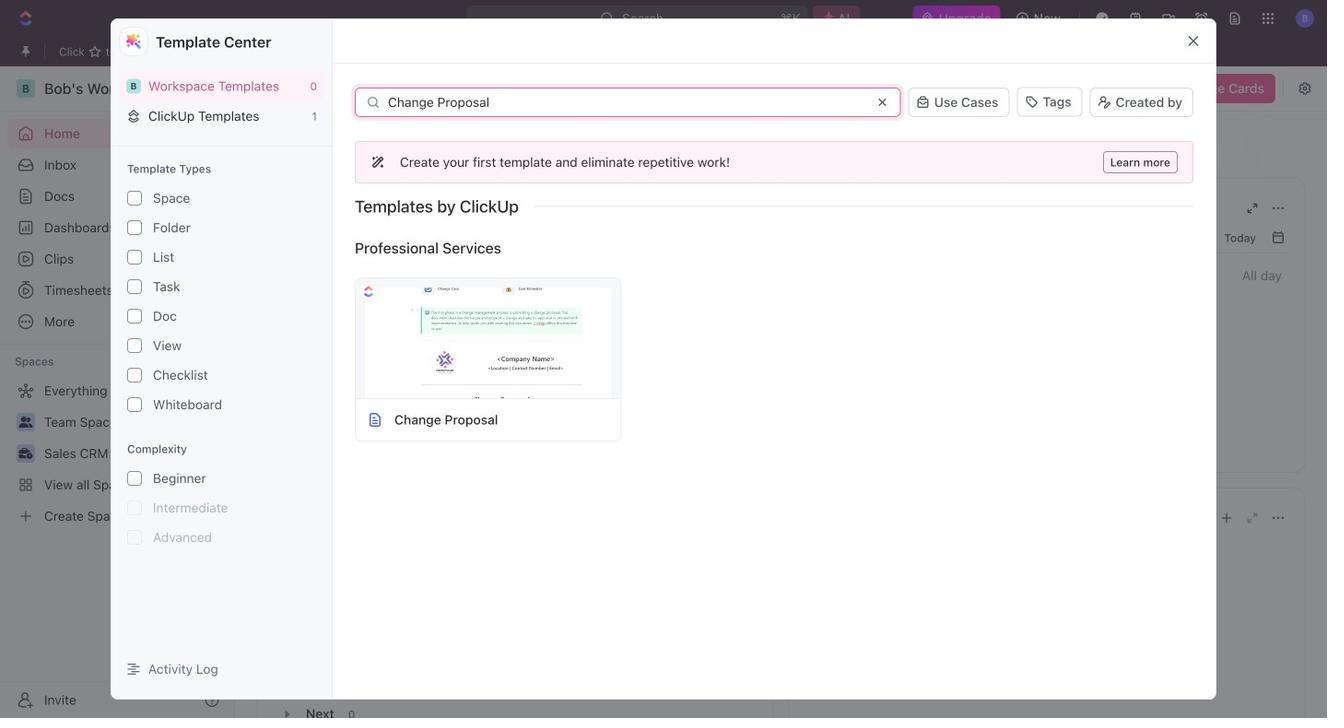 Task type: describe. For each thing, give the bounding box(es) containing it.
doc template element
[[367, 412, 384, 428]]



Task type: locate. For each thing, give the bounding box(es) containing it.
sidebar navigation
[[0, 66, 235, 718]]

None checkbox
[[127, 220, 142, 235], [127, 309, 142, 324], [127, 501, 142, 516], [127, 220, 142, 235], [127, 309, 142, 324], [127, 501, 142, 516]]

doc template image
[[367, 412, 384, 428]]

Search templates... text field
[[388, 95, 865, 110]]

tree
[[7, 376, 227, 531]]

bob's workspace, , element
[[126, 79, 141, 93]]

None checkbox
[[127, 191, 142, 206], [127, 250, 142, 265], [127, 279, 142, 294], [127, 338, 142, 353], [127, 368, 142, 383], [127, 397, 142, 412], [127, 471, 142, 486], [127, 530, 142, 545], [127, 191, 142, 206], [127, 250, 142, 265], [127, 279, 142, 294], [127, 338, 142, 353], [127, 368, 142, 383], [127, 397, 142, 412], [127, 471, 142, 486], [127, 530, 142, 545]]

tree inside sidebar 'navigation'
[[7, 376, 227, 531]]



Task type: vqa. For each thing, say whether or not it's contained in the screenshot.
the Doc template Image
yes



